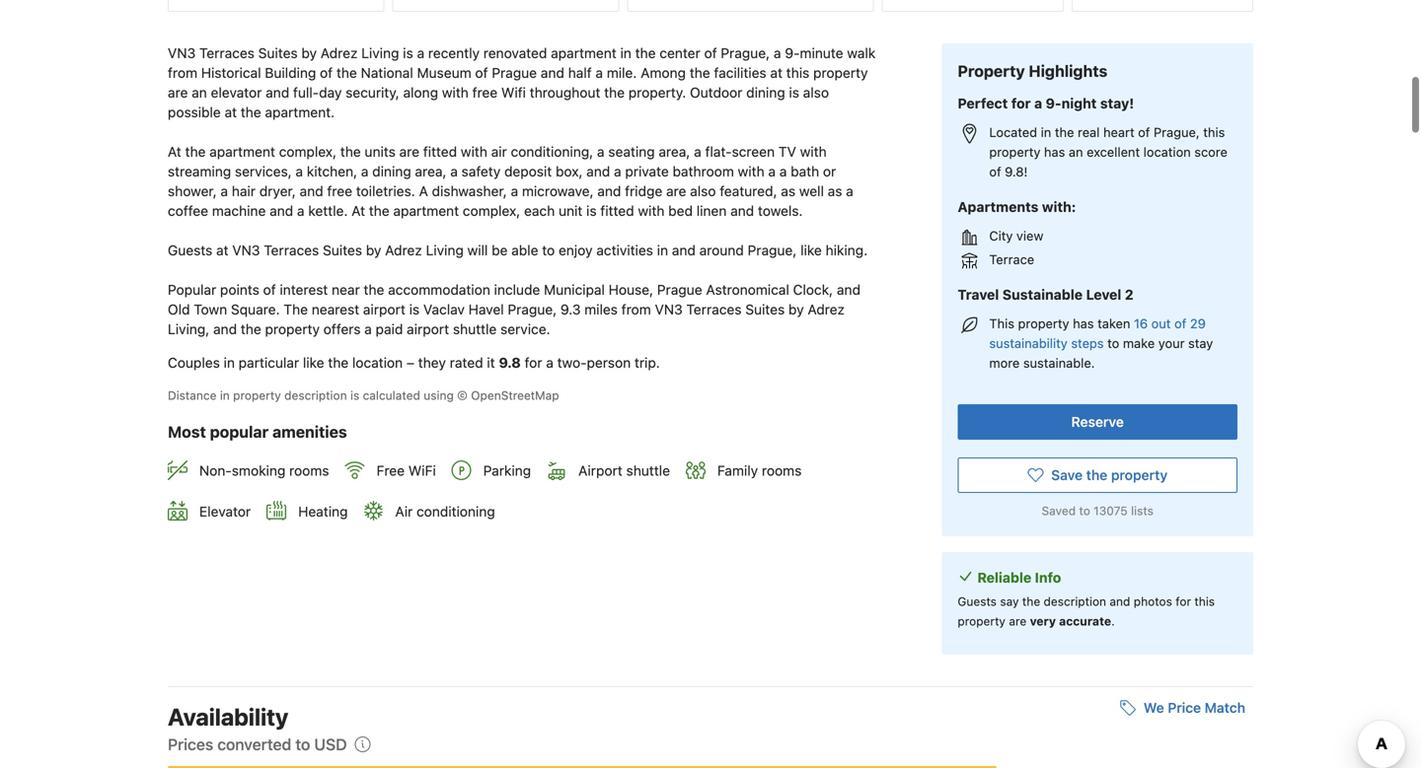 Task type: locate. For each thing, give the bounding box(es) containing it.
0 vertical spatial description
[[284, 389, 347, 403]]

the inside guests say the description and photos for this property are
[[1022, 595, 1040, 609]]

0 horizontal spatial rooms
[[289, 463, 329, 479]]

9.8
[[499, 355, 521, 371]]

0 horizontal spatial free
[[327, 183, 352, 199]]

living left will
[[426, 242, 464, 259]]

apartment down a
[[393, 203, 459, 219]]

apartment up services,
[[209, 144, 275, 160]]

this inside "located in the real heart of prague, this property has an excellent location score of 9.8!"
[[1203, 125, 1225, 140]]

2 horizontal spatial terraces
[[686, 302, 742, 318]]

0 horizontal spatial apartment
[[209, 144, 275, 160]]

0 horizontal spatial 9-
[[785, 45, 800, 61]]

with
[[442, 85, 469, 101], [461, 144, 487, 160], [800, 144, 827, 160], [738, 163, 765, 180], [638, 203, 665, 219]]

well
[[799, 183, 824, 199]]

9.8!
[[1005, 164, 1028, 179]]

1 horizontal spatial adrez
[[385, 242, 422, 259]]

by
[[301, 45, 317, 61], [366, 242, 381, 259], [789, 302, 804, 318]]

a right half
[[596, 65, 603, 81]]

1 horizontal spatial prague
[[657, 282, 702, 298]]

minute
[[800, 45, 843, 61]]

this for located in the real heart of prague, this property has an excellent location score of 9.8!
[[1203, 125, 1225, 140]]

dining up "toiletries."
[[372, 163, 411, 180]]

in for located in the real heart of prague, this property has an excellent location score of 9.8!
[[1041, 125, 1051, 140]]

terraces up 'interest'
[[264, 242, 319, 259]]

two-
[[557, 355, 587, 371]]

1 horizontal spatial for
[[1011, 95, 1031, 111]]

description up amenities
[[284, 389, 347, 403]]

1 horizontal spatial like
[[801, 242, 822, 259]]

1 vertical spatial 9-
[[1046, 95, 1062, 111]]

sustainability
[[989, 336, 1068, 351]]

this
[[786, 65, 810, 81], [1203, 125, 1225, 140], [1195, 595, 1215, 609]]

1 vertical spatial from
[[622, 302, 651, 318]]

save
[[1051, 467, 1083, 483]]

accommodation
[[388, 282, 490, 298]]

complex, down dishwasher,
[[463, 203, 520, 219]]

an inside "located in the real heart of prague, this property has an excellent location score of 9.8!"
[[1069, 144, 1083, 159]]

0 horizontal spatial by
[[301, 45, 317, 61]]

save the property
[[1051, 467, 1168, 483]]

and down dryer,
[[270, 203, 293, 219]]

bathroom
[[673, 163, 734, 180]]

1 vertical spatial free
[[327, 183, 352, 199]]

the up day
[[336, 65, 357, 81]]

outdoor
[[690, 85, 743, 101]]

1 horizontal spatial has
[[1073, 316, 1094, 331]]

the inside "located in the real heart of prague, this property has an excellent location score of 9.8!"
[[1055, 125, 1074, 140]]

2 vertical spatial vn3
[[655, 302, 683, 318]]

prague, up "score"
[[1154, 125, 1200, 140]]

1 vertical spatial description
[[1044, 595, 1106, 609]]

2 vertical spatial this
[[1195, 595, 1215, 609]]

2 vertical spatial suites
[[745, 302, 785, 318]]

rooms right family
[[762, 463, 802, 479]]

an up possible on the left of the page
[[192, 85, 207, 101]]

location inside "located in the real heart of prague, this property has an excellent location score of 9.8!"
[[1144, 144, 1191, 159]]

adrez up day
[[321, 45, 358, 61]]

this inside guests say the description and photos for this property are
[[1195, 595, 1215, 609]]

1 vertical spatial this
[[1203, 125, 1225, 140]]

nearest
[[312, 302, 359, 318]]

guests left say
[[958, 595, 997, 609]]

to down taken
[[1107, 336, 1119, 351]]

couples
[[168, 355, 220, 371]]

in inside "located in the real heart of prague, this property has an excellent location score of 9.8!"
[[1041, 125, 1051, 140]]

a
[[417, 45, 424, 61], [774, 45, 781, 61], [596, 65, 603, 81], [1034, 95, 1042, 111], [597, 144, 605, 160], [694, 144, 701, 160], [296, 163, 303, 180], [361, 163, 369, 180], [450, 163, 458, 180], [614, 163, 621, 180], [768, 163, 776, 180], [779, 163, 787, 180], [221, 183, 228, 199], [511, 183, 518, 199], [846, 183, 854, 199], [297, 203, 305, 219], [364, 321, 372, 338], [546, 355, 554, 371]]

0 vertical spatial 9-
[[785, 45, 800, 61]]

guests up popular on the left top of the page
[[168, 242, 212, 259]]

0 horizontal spatial dining
[[372, 163, 411, 180]]

0 horizontal spatial guests
[[168, 242, 212, 259]]

1 horizontal spatial apartment
[[393, 203, 459, 219]]

1 horizontal spatial guests
[[958, 595, 997, 609]]

night
[[1062, 95, 1097, 111]]

are inside guests say the description and photos for this property are
[[1009, 615, 1027, 629]]

city
[[989, 228, 1013, 243]]

fitted down fridge
[[600, 203, 634, 219]]

in right couples
[[224, 355, 235, 371]]

the right the save
[[1086, 467, 1108, 483]]

1 vertical spatial an
[[1069, 144, 1083, 159]]

0 horizontal spatial airport
[[363, 302, 405, 318]]

of
[[704, 45, 717, 61], [320, 65, 333, 81], [475, 65, 488, 81], [1138, 125, 1150, 140], [989, 164, 1001, 179], [263, 282, 276, 298], [1175, 316, 1187, 331]]

dryer,
[[259, 183, 296, 199]]

property down 'the'
[[265, 321, 320, 338]]

0 vertical spatial free
[[472, 85, 498, 101]]

excellent
[[1087, 144, 1140, 159]]

in down perfect for a 9-night stay!
[[1041, 125, 1051, 140]]

this inside vn3 terraces suites by adrez living is a recently renovated apartment in the center of prague, a 9-minute walk from historical building of the national museum of prague and half a mile. among the facilities at this property are an elevator and full-day security, along with free wifi throughout the property. outdoor dining is also possible at the apartment. at the apartment complex, the units are fitted with air conditioning, a seating area, a flat-screen tv with streaming services, a kitchen, a dining area, a safety deposit box, and a private bathroom with a a bath or shower, a hair dryer, and free toiletries. a dishwasher, a microwave, and fridge are also featured, as well as a coffee machine and a kettle. at the apartment complex, each unit is fitted with bed linen and towels. guests at vn3 terraces suites by adrez living will be able to enjoy activities in and around prague, like hiking. popular points of interest near the accommodation include municipal house, prague astronomical clock, and old town square. the nearest airport is vaclav havel prague, 9.3 miles from vn3 terraces suites by adrez living, and the property offers a paid airport shuttle service.
[[786, 65, 810, 81]]

score
[[1195, 144, 1228, 159]]

non-
[[199, 463, 232, 479]]

shower,
[[168, 183, 217, 199]]

area, up a
[[415, 163, 447, 180]]

is up the national
[[403, 45, 413, 61]]

2 horizontal spatial by
[[789, 302, 804, 318]]

for
[[1011, 95, 1031, 111], [525, 355, 542, 371], [1176, 595, 1191, 609]]

the right say
[[1022, 595, 1040, 609]]

in up the mile.
[[620, 45, 632, 61]]

a down screen
[[768, 163, 776, 180]]

a up dishwasher,
[[450, 163, 458, 180]]

an inside vn3 terraces suites by adrez living is a recently renovated apartment in the center of prague, a 9-minute walk from historical building of the national museum of prague and half a mile. among the facilities at this property are an elevator and full-day security, along with free wifi throughout the property. outdoor dining is also possible at the apartment. at the apartment complex, the units are fitted with air conditioning, a seating area, a flat-screen tv with streaming services, a kitchen, a dining area, a safety deposit box, and a private bathroom with a a bath or shower, a hair dryer, and free toiletries. a dishwasher, a microwave, and fridge are also featured, as well as a coffee machine and a kettle. at the apartment complex, each unit is fitted with bed linen and towels. guests at vn3 terraces suites by adrez living will be able to enjoy activities in and around prague, like hiking. popular points of interest near the accommodation include municipal house, prague astronomical clock, and old town square. the nearest airport is vaclav havel prague, 9.3 miles from vn3 terraces suites by adrez living, and the property offers a paid airport shuttle service.
[[192, 85, 207, 101]]

prague right the house,
[[657, 282, 702, 298]]

conditioning,
[[511, 144, 593, 160]]

description inside guests say the description and photos for this property are
[[1044, 595, 1106, 609]]

and down building
[[266, 85, 289, 101]]

and up .
[[1110, 595, 1130, 609]]

your
[[1158, 336, 1185, 351]]

adrez down the clock,
[[808, 302, 845, 318]]

2 vertical spatial apartment
[[393, 203, 459, 219]]

1 vertical spatial also
[[690, 183, 716, 199]]

2 horizontal spatial adrez
[[808, 302, 845, 318]]

airport up "paid" in the top of the page
[[363, 302, 405, 318]]

0 horizontal spatial from
[[168, 65, 197, 81]]

0 vertical spatial dining
[[746, 85, 785, 101]]

location left "score"
[[1144, 144, 1191, 159]]

terraces down astronomical
[[686, 302, 742, 318]]

toiletries.
[[356, 183, 415, 199]]

0 vertical spatial for
[[1011, 95, 1031, 111]]

heating
[[298, 504, 348, 520]]

to right able
[[542, 242, 555, 259]]

1 horizontal spatial suites
[[323, 242, 362, 259]]

suites
[[258, 45, 298, 61], [323, 242, 362, 259], [745, 302, 785, 318]]

by down the clock,
[[789, 302, 804, 318]]

prague up wifi
[[492, 65, 537, 81]]

0 vertical spatial prague
[[492, 65, 537, 81]]

location left –
[[352, 355, 403, 371]]

and inside guests say the description and photos for this property are
[[1110, 595, 1130, 609]]

1 vertical spatial area,
[[415, 163, 447, 180]]

with:
[[1042, 199, 1076, 215]]

astronomical
[[706, 282, 789, 298]]

safety
[[462, 163, 501, 180]]

apartment
[[551, 45, 617, 61], [209, 144, 275, 160], [393, 203, 459, 219]]

possible
[[168, 104, 221, 121]]

taken
[[1098, 316, 1130, 331]]

miles
[[584, 302, 618, 318]]

property inside dropdown button
[[1111, 467, 1168, 483]]

complex, up kitchen,
[[279, 144, 337, 160]]

and down town at left top
[[213, 321, 237, 338]]

2 horizontal spatial suites
[[745, 302, 785, 318]]

apartment up half
[[551, 45, 617, 61]]

1 horizontal spatial an
[[1069, 144, 1083, 159]]

in
[[620, 45, 632, 61], [1041, 125, 1051, 140], [657, 242, 668, 259], [224, 355, 235, 371], [220, 389, 230, 403]]

for up located on the top
[[1011, 95, 1031, 111]]

property down say
[[958, 615, 1006, 629]]

1 vertical spatial terraces
[[264, 242, 319, 259]]

as
[[781, 183, 796, 199], [828, 183, 842, 199]]

1 vertical spatial fitted
[[600, 203, 634, 219]]

1 horizontal spatial 9-
[[1046, 95, 1062, 111]]

0 horizontal spatial area,
[[415, 163, 447, 180]]

as up towels.
[[781, 183, 796, 199]]

sustainable.
[[1023, 356, 1095, 370]]

location
[[1144, 144, 1191, 159], [352, 355, 403, 371]]

tv
[[779, 144, 796, 160]]

hiking.
[[826, 242, 868, 259]]

vn3 up trip.
[[655, 302, 683, 318]]

services,
[[235, 163, 292, 180]]

9-
[[785, 45, 800, 61], [1046, 95, 1062, 111]]

2 horizontal spatial vn3
[[655, 302, 683, 318]]

airport
[[363, 302, 405, 318], [407, 321, 449, 338]]

lists
[[1131, 504, 1154, 518]]

the down 'offers'
[[328, 355, 349, 371]]

more
[[989, 356, 1020, 370]]

prague, up service.
[[508, 302, 557, 318]]

0 vertical spatial vn3
[[168, 45, 196, 61]]

description for is
[[284, 389, 347, 403]]

converted
[[217, 736, 291, 754]]

1 vertical spatial location
[[352, 355, 403, 371]]

vn3 up the points
[[232, 242, 260, 259]]

vn3 up possible on the left of the page
[[168, 45, 196, 61]]

2 horizontal spatial apartment
[[551, 45, 617, 61]]

living
[[361, 45, 399, 61], [426, 242, 464, 259]]

0 horizontal spatial adrez
[[321, 45, 358, 61]]

a up museum
[[417, 45, 424, 61]]

in right distance
[[220, 389, 230, 403]]

from down the house,
[[622, 302, 651, 318]]

1 horizontal spatial shuttle
[[626, 463, 670, 479]]

2 horizontal spatial for
[[1176, 595, 1191, 609]]

property up 9.8!
[[989, 144, 1041, 159]]

1 vertical spatial guests
[[958, 595, 997, 609]]

1 vertical spatial vn3
[[232, 242, 260, 259]]

9- down highlights
[[1046, 95, 1062, 111]]

museum
[[417, 65, 471, 81]]

1 horizontal spatial rooms
[[762, 463, 802, 479]]

16 out of 29 sustainability steps link
[[989, 316, 1206, 351]]

in right activities
[[657, 242, 668, 259]]

has
[[1044, 144, 1065, 159], [1073, 316, 1094, 331]]

and down 'featured,'
[[730, 203, 754, 219]]

1 vertical spatial for
[[525, 355, 542, 371]]

security,
[[346, 85, 399, 101]]

area, up private
[[659, 144, 690, 160]]

property down minute
[[813, 65, 868, 81]]

1 vertical spatial complex,
[[463, 203, 520, 219]]

adrez up accommodation
[[385, 242, 422, 259]]

make
[[1123, 336, 1155, 351]]

the left real in the right of the page
[[1055, 125, 1074, 140]]

1 vertical spatial dining
[[372, 163, 411, 180]]

1 horizontal spatial area,
[[659, 144, 690, 160]]

like down 'offers'
[[303, 355, 324, 371]]

1 horizontal spatial from
[[622, 302, 651, 318]]

rooms
[[289, 463, 329, 479], [762, 463, 802, 479]]

fitted up a
[[423, 144, 457, 160]]

0 horizontal spatial for
[[525, 355, 542, 371]]

is
[[403, 45, 413, 61], [789, 85, 799, 101], [586, 203, 597, 219], [409, 302, 420, 318], [350, 389, 359, 403]]

save the property button
[[958, 458, 1238, 493]]

screen
[[732, 144, 775, 160]]

the down the mile.
[[604, 85, 625, 101]]

photos
[[1134, 595, 1172, 609]]

stay!
[[1100, 95, 1134, 111]]

13075
[[1094, 504, 1128, 518]]

to inside to make your stay more sustainable.
[[1107, 336, 1119, 351]]

the down "toiletries."
[[369, 203, 390, 219]]

0 horizontal spatial shuttle
[[453, 321, 497, 338]]

also down bathroom
[[690, 183, 716, 199]]

9- left walk
[[785, 45, 800, 61]]

0 vertical spatial also
[[803, 85, 829, 101]]

match
[[1205, 700, 1246, 716]]

activities
[[596, 242, 653, 259]]

suites down astronomical
[[745, 302, 785, 318]]

has down perfect for a 9-night stay!
[[1044, 144, 1065, 159]]

0 horizontal spatial living
[[361, 45, 399, 61]]

this up "score"
[[1203, 125, 1225, 140]]

full-
[[293, 85, 319, 101]]

1 horizontal spatial by
[[366, 242, 381, 259]]

1 horizontal spatial as
[[828, 183, 842, 199]]

the down elevator
[[241, 104, 261, 121]]

in for distance in property description is calculated using © openstreetmap
[[220, 389, 230, 403]]

16
[[1134, 316, 1148, 331]]

property highlights
[[958, 62, 1108, 81]]

person
[[587, 355, 631, 371]]

suites up building
[[258, 45, 298, 61]]

terrace
[[989, 252, 1034, 267]]

will
[[467, 242, 488, 259]]

1 horizontal spatial airport
[[407, 321, 449, 338]]

0 vertical spatial has
[[1044, 144, 1065, 159]]

0 horizontal spatial complex,
[[279, 144, 337, 160]]

0 vertical spatial apartment
[[551, 45, 617, 61]]

like left hiking.
[[801, 242, 822, 259]]

1 horizontal spatial also
[[803, 85, 829, 101]]

1 horizontal spatial living
[[426, 242, 464, 259]]

free down kitchen,
[[327, 183, 352, 199]]

apartments with:
[[958, 199, 1076, 215]]

1 horizontal spatial location
[[1144, 144, 1191, 159]]

points
[[220, 282, 259, 298]]

1 vertical spatial airport
[[407, 321, 449, 338]]

living up the national
[[361, 45, 399, 61]]

0 horizontal spatial terraces
[[199, 45, 255, 61]]

0 vertical spatial fitted
[[423, 144, 457, 160]]

this right "photos"
[[1195, 595, 1215, 609]]

by down "toiletries."
[[366, 242, 381, 259]]

1 horizontal spatial description
[[1044, 595, 1106, 609]]

1 vertical spatial at
[[225, 104, 237, 121]]

0 vertical spatial adrez
[[321, 45, 358, 61]]

at up streaming
[[168, 144, 181, 160]]

0 horizontal spatial an
[[192, 85, 207, 101]]



Task type: describe. For each thing, give the bounding box(es) containing it.
historical
[[201, 65, 261, 81]]

1 vertical spatial prague
[[657, 282, 702, 298]]

they
[[418, 355, 446, 371]]

prices converted to usd
[[168, 736, 347, 754]]

hair
[[232, 183, 256, 199]]

wifi
[[408, 463, 436, 479]]

a left seating
[[597, 144, 605, 160]]

guests inside guests say the description and photos for this property are
[[958, 595, 997, 609]]

with down fridge
[[638, 203, 665, 219]]

2 vertical spatial by
[[789, 302, 804, 318]]

family rooms
[[718, 463, 802, 479]]

are right "units"
[[399, 144, 419, 160]]

0 vertical spatial terraces
[[199, 45, 255, 61]]

enjoy
[[559, 242, 593, 259]]

a left minute
[[774, 45, 781, 61]]

0 vertical spatial complex,
[[279, 144, 337, 160]]

facilities
[[714, 65, 767, 81]]

and left fridge
[[597, 183, 621, 199]]

bath
[[791, 163, 819, 180]]

2 rooms from the left
[[762, 463, 802, 479]]

highlights
[[1029, 62, 1108, 81]]

of left 9.8!
[[989, 164, 1001, 179]]

0 horizontal spatial location
[[352, 355, 403, 371]]

a down the deposit
[[511, 183, 518, 199]]

level
[[1086, 287, 1122, 303]]

throughout
[[530, 85, 600, 101]]

house,
[[609, 282, 653, 298]]

recently
[[428, 45, 480, 61]]

paid
[[376, 321, 403, 338]]

airport shuttle
[[578, 463, 670, 479]]

1 horizontal spatial at
[[352, 203, 365, 219]]

popular
[[210, 423, 269, 442]]

2 vertical spatial terraces
[[686, 302, 742, 318]]

1 vertical spatial adrez
[[385, 242, 422, 259]]

0 horizontal spatial at
[[168, 144, 181, 160]]

of up day
[[320, 65, 333, 81]]

guests inside vn3 terraces suites by adrez living is a recently renovated apartment in the center of prague, a 9-minute walk from historical building of the national museum of prague and half a mile. among the facilities at this property are an elevator and full-day security, along with free wifi throughout the property. outdoor dining is also possible at the apartment. at the apartment complex, the units are fitted with air conditioning, a seating area, a flat-screen tv with streaming services, a kitchen, a dining area, a safety deposit box, and a private bathroom with a a bath or shower, a hair dryer, and free toiletries. a dishwasher, a microwave, and fridge are also featured, as well as a coffee machine and a kettle. at the apartment complex, each unit is fitted with bed linen and towels. guests at vn3 terraces suites by adrez living will be able to enjoy activities in and around prague, like hiking. popular points of interest near the accommodation include municipal house, prague astronomical clock, and old town square. the nearest airport is vaclav havel prague, 9.3 miles from vn3 terraces suites by adrez living, and the property offers a paid airport shuttle service.
[[168, 242, 212, 259]]

havel
[[468, 302, 504, 318]]

air
[[491, 144, 507, 160]]

kettle.
[[308, 203, 348, 219]]

0 horizontal spatial prague
[[492, 65, 537, 81]]

the up kitchen,
[[340, 144, 361, 160]]

availability
[[168, 704, 288, 731]]

the down square.
[[241, 321, 261, 338]]

very accurate .
[[1030, 615, 1115, 629]]

0 horizontal spatial also
[[690, 183, 716, 199]]

the up streaming
[[185, 144, 206, 160]]

along
[[403, 85, 438, 101]]

1 vertical spatial has
[[1073, 316, 1094, 331]]

and left around on the top of page
[[672, 242, 696, 259]]

and right the "box,"
[[586, 163, 610, 180]]

apartments
[[958, 199, 1039, 215]]

to inside vn3 terraces suites by adrez living is a recently renovated apartment in the center of prague, a 9-minute walk from historical building of the national museum of prague and half a mile. among the facilities at this property are an elevator and full-day security, along with free wifi throughout the property. outdoor dining is also possible at the apartment. at the apartment complex, the units are fitted with air conditioning, a seating area, a flat-screen tv with streaming services, a kitchen, a dining area, a safety deposit box, and a private bathroom with a a bath or shower, a hair dryer, and free toiletries. a dishwasher, a microwave, and fridge are also featured, as well as a coffee machine and a kettle. at the apartment complex, each unit is fitted with bed linen and towels. guests at vn3 terraces suites by adrez living will be able to enjoy activities in and around prague, like hiking. popular points of interest near the accommodation include municipal house, prague astronomical clock, and old town square. the nearest airport is vaclav havel prague, 9.3 miles from vn3 terraces suites by adrez living, and the property offers a paid airport shuttle service.
[[542, 242, 555, 259]]

the inside save the property dropdown button
[[1086, 467, 1108, 483]]

1 vertical spatial shuttle
[[626, 463, 670, 479]]

0 vertical spatial at
[[770, 65, 783, 81]]

0 vertical spatial area,
[[659, 144, 690, 160]]

elevator
[[199, 504, 251, 520]]

1 horizontal spatial vn3
[[232, 242, 260, 259]]

a up dryer,
[[296, 163, 303, 180]]

municipal
[[544, 282, 605, 298]]

coffee
[[168, 203, 208, 219]]

1 horizontal spatial free
[[472, 85, 498, 101]]

be
[[492, 242, 508, 259]]

unit
[[559, 203, 583, 219]]

saved to 13075 lists
[[1042, 504, 1154, 518]]

the
[[284, 302, 308, 318]]

of up square.
[[263, 282, 276, 298]]

prague, up facilities
[[721, 45, 770, 61]]

out
[[1151, 316, 1171, 331]]

square.
[[231, 302, 280, 318]]

and up kettle.
[[300, 183, 323, 199]]

–
[[407, 355, 414, 371]]

around
[[699, 242, 744, 259]]

of down recently
[[475, 65, 488, 81]]

offers
[[323, 321, 361, 338]]

prague, down towels.
[[748, 242, 797, 259]]

is right unit
[[586, 203, 597, 219]]

this for guests say the description and photos for this property are
[[1195, 595, 1215, 609]]

1 vertical spatial by
[[366, 242, 381, 259]]

linen
[[697, 203, 727, 219]]

say
[[1000, 595, 1019, 609]]

description for and
[[1044, 595, 1106, 609]]

has inside "located in the real heart of prague, this property has an excellent location score of 9.8!"
[[1044, 144, 1065, 159]]

1 as from the left
[[781, 183, 796, 199]]

property up "sustainability"
[[1018, 316, 1069, 331]]

are up bed
[[666, 183, 686, 199]]

of right heart
[[1138, 125, 1150, 140]]

a left two-
[[546, 355, 554, 371]]

1 rooms from the left
[[289, 463, 329, 479]]

old
[[168, 302, 190, 318]]

deposit
[[504, 163, 552, 180]]

featured,
[[720, 183, 777, 199]]

free wifi
[[377, 463, 436, 479]]

property inside guests say the description and photos for this property are
[[958, 615, 1006, 629]]

1 vertical spatial like
[[303, 355, 324, 371]]

29
[[1190, 316, 1206, 331]]

popular
[[168, 282, 216, 298]]

renovated
[[483, 45, 547, 61]]

reserve button
[[958, 405, 1238, 440]]

2 vertical spatial at
[[216, 242, 229, 259]]

parking
[[483, 463, 531, 479]]

with up safety
[[461, 144, 487, 160]]

very
[[1030, 615, 1056, 629]]

property.
[[629, 85, 686, 101]]

shuttle inside vn3 terraces suites by adrez living is a recently renovated apartment in the center of prague, a 9-minute walk from historical building of the national museum of prague and half a mile. among the facilities at this property are an elevator and full-day security, along with free wifi throughout the property. outdoor dining is also possible at the apartment. at the apartment complex, the units are fitted with air conditioning, a seating area, a flat-screen tv with streaming services, a kitchen, a dining area, a safety deposit box, and a private bathroom with a a bath or shower, a hair dryer, and free toiletries. a dishwasher, a microwave, and fridge are also featured, as well as a coffee machine and a kettle. at the apartment complex, each unit is fitted with bed linen and towels. guests at vn3 terraces suites by adrez living will be able to enjoy activities in and around prague, like hiking. popular points of interest near the accommodation include municipal house, prague astronomical clock, and old town square. the nearest airport is vaclav havel prague, 9.3 miles from vn3 terraces suites by adrez living, and the property offers a paid airport shuttle service.
[[453, 321, 497, 338]]

calculated
[[363, 389, 420, 403]]

elevator
[[211, 85, 262, 101]]

couples in particular like the location – they rated it 9.8 for a two-person trip.
[[168, 355, 660, 371]]

the up outdoor
[[690, 65, 710, 81]]

property down particular
[[233, 389, 281, 403]]

a down "units"
[[361, 163, 369, 180]]

kitchen,
[[307, 163, 357, 180]]

and up throughout
[[541, 65, 564, 81]]

a up bathroom
[[694, 144, 701, 160]]

the up among at the left of page
[[635, 45, 656, 61]]

among
[[641, 65, 686, 81]]

a left kettle.
[[297, 203, 305, 219]]

center
[[660, 45, 701, 61]]

smoking
[[232, 463, 286, 479]]

of right the center
[[704, 45, 717, 61]]

0 vertical spatial by
[[301, 45, 317, 61]]

located
[[989, 125, 1037, 140]]

1 vertical spatial suites
[[323, 242, 362, 259]]

reliable info
[[977, 570, 1061, 586]]

1 vertical spatial apartment
[[209, 144, 275, 160]]

is up tv
[[789, 85, 799, 101]]

this property has taken
[[989, 316, 1134, 331]]

located in the real heart of prague, this property has an excellent location score of 9.8!
[[989, 125, 1228, 179]]

are up possible on the left of the page
[[168, 85, 188, 101]]

private
[[625, 163, 669, 180]]

like inside vn3 terraces suites by adrez living is a recently renovated apartment in the center of prague, a 9-minute walk from historical building of the national museum of prague and half a mile. among the facilities at this property are an elevator and full-day security, along with free wifi throughout the property. outdoor dining is also possible at the apartment. at the apartment complex, the units are fitted with air conditioning, a seating area, a flat-screen tv with streaming services, a kitchen, a dining area, a safety deposit box, and a private bathroom with a a bath or shower, a hair dryer, and free toiletries. a dishwasher, a microwave, and fridge are also featured, as well as a coffee machine and a kettle. at the apartment complex, each unit is fitted with bed linen and towels. guests at vn3 terraces suites by adrez living will be able to enjoy activities in and around prague, like hiking. popular points of interest near the accommodation include municipal house, prague astronomical clock, and old town square. the nearest airport is vaclav havel prague, 9.3 miles from vn3 terraces suites by adrez living, and the property offers a paid airport shuttle service.
[[801, 242, 822, 259]]

real
[[1078, 125, 1100, 140]]

with down screen
[[738, 163, 765, 180]]

distance
[[168, 389, 217, 403]]

vn3 terraces suites by adrez living is a recently renovated apartment in the center of prague, a 9-minute walk from historical building of the national museum of prague and half a mile. among the facilities at this property are an elevator and full-day security, along with free wifi throughout the property. outdoor dining is also possible at the apartment. at the apartment complex, the units are fitted with air conditioning, a seating area, a flat-screen tv with streaming services, a kitchen, a dining area, a safety deposit box, and a private bathroom with a a bath or shower, a hair dryer, and free toiletries. a dishwasher, a microwave, and fridge are also featured, as well as a coffee machine and a kettle. at the apartment complex, each unit is fitted with bed linen and towels. guests at vn3 terraces suites by adrez living will be able to enjoy activities in and around prague, like hiking. popular points of interest near the accommodation include municipal house, prague astronomical clock, and old town square. the nearest airport is vaclav havel prague, 9.3 miles from vn3 terraces suites by adrez living, and the property offers a paid airport shuttle service.
[[168, 45, 879, 338]]

of inside 16 out of 29 sustainability steps
[[1175, 316, 1187, 331]]

with down museum
[[442, 85, 469, 101]]

streaming
[[168, 163, 231, 180]]

9- inside vn3 terraces suites by adrez living is a recently renovated apartment in the center of prague, a 9-minute walk from historical building of the national museum of prague and half a mile. among the facilities at this property are an elevator and full-day security, along with free wifi throughout the property. outdoor dining is also possible at the apartment. at the apartment complex, the units are fitted with air conditioning, a seating area, a flat-screen tv with streaming services, a kitchen, a dining area, a safety deposit box, and a private bathroom with a a bath or shower, a hair dryer, and free toiletries. a dishwasher, a microwave, and fridge are also featured, as well as a coffee machine and a kettle. at the apartment complex, each unit is fitted with bed linen and towels. guests at vn3 terraces suites by adrez living will be able to enjoy activities in and around prague, like hiking. popular points of interest near the accommodation include municipal house, prague astronomical clock, and old town square. the nearest airport is vaclav havel prague, 9.3 miles from vn3 terraces suites by adrez living, and the property offers a paid airport shuttle service.
[[785, 45, 800, 61]]

is left vaclav
[[409, 302, 420, 318]]

0 horizontal spatial fitted
[[423, 144, 457, 160]]

property inside "located in the real heart of prague, this property has an excellent location score of 9.8!"
[[989, 144, 1041, 159]]

box,
[[556, 163, 583, 180]]

guests say the description and photos for this property are
[[958, 595, 1215, 629]]

2 as from the left
[[828, 183, 842, 199]]

national
[[361, 65, 413, 81]]

for inside guests say the description and photos for this property are
[[1176, 595, 1191, 609]]

1 vertical spatial living
[[426, 242, 464, 259]]

vaclav
[[423, 302, 465, 318]]

1 horizontal spatial dining
[[746, 85, 785, 101]]

most
[[168, 423, 206, 442]]

is left calculated
[[350, 389, 359, 403]]

stay
[[1188, 336, 1213, 351]]

and right the clock,
[[837, 282, 861, 298]]

0 horizontal spatial vn3
[[168, 45, 196, 61]]

a down the property highlights
[[1034, 95, 1042, 111]]

a left hair
[[221, 183, 228, 199]]

in for couples in particular like the location – they rated it 9.8 for a two-person trip.
[[224, 355, 235, 371]]

1 horizontal spatial fitted
[[600, 203, 634, 219]]

a right "well" in the right of the page
[[846, 183, 854, 199]]

rated
[[450, 355, 483, 371]]

to left the 'usd'
[[295, 736, 310, 754]]

or
[[823, 163, 836, 180]]

the right near
[[364, 282, 384, 298]]

a left "paid" in the top of the page
[[364, 321, 372, 338]]

steps
[[1071, 336, 1104, 351]]

with up bath
[[800, 144, 827, 160]]

0 vertical spatial from
[[168, 65, 197, 81]]

prague, inside "located in the real heart of prague, this property has an excellent location score of 9.8!"
[[1154, 125, 1200, 140]]

clock,
[[793, 282, 833, 298]]

a down tv
[[779, 163, 787, 180]]

0 vertical spatial airport
[[363, 302, 405, 318]]

9.3
[[561, 302, 581, 318]]

machine
[[212, 203, 266, 219]]

interest
[[280, 282, 328, 298]]

0 vertical spatial suites
[[258, 45, 298, 61]]

mile.
[[607, 65, 637, 81]]

a down seating
[[614, 163, 621, 180]]

conditioning
[[417, 504, 495, 520]]

to right 'saved'
[[1079, 504, 1090, 518]]

heart
[[1103, 125, 1135, 140]]



Task type: vqa. For each thing, say whether or not it's contained in the screenshot.
booking.com
no



